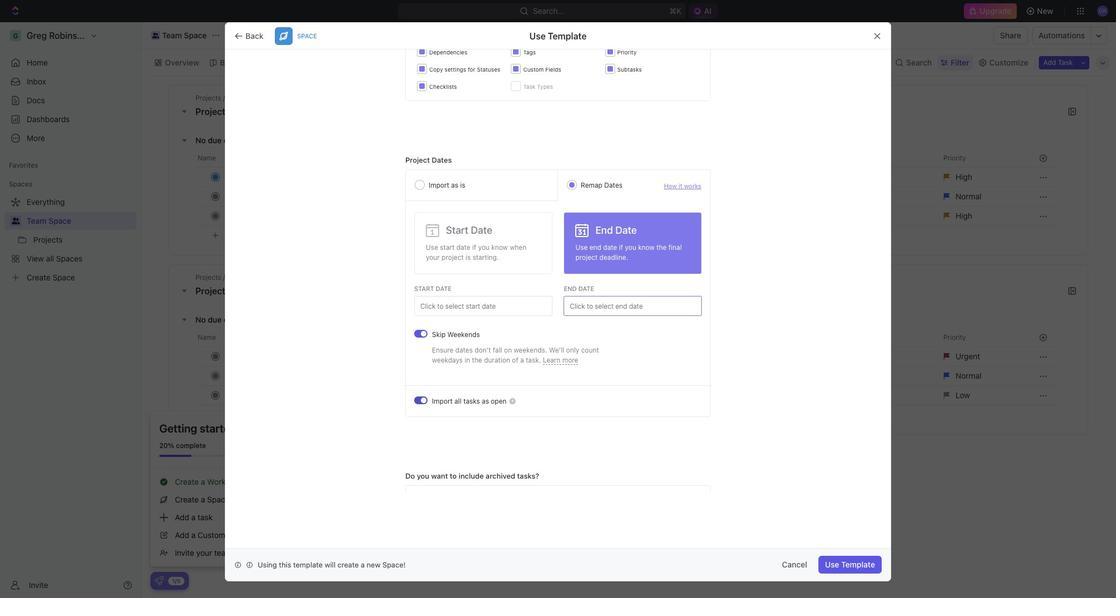 Task type: describe. For each thing, give the bounding box(es) containing it.
archived
[[486, 471, 515, 480]]

use inside 'use start date if you know when your project is starting.'
[[426, 243, 438, 252]]

add task button
[[1039, 56, 1077, 69]]

home link
[[4, 54, 137, 72]]

create
[[338, 560, 359, 569]]

start
[[446, 224, 468, 236]]

20% complete
[[159, 441, 206, 450]]

back button
[[230, 27, 270, 45]]

inbox
[[27, 77, 46, 86]]

cancel button
[[775, 556, 814, 574]]

more
[[562, 356, 578, 364]]

only
[[566, 346, 579, 354]]

date for end date
[[578, 285, 594, 292]]

how it works link
[[664, 182, 701, 189]]

skip
[[432, 330, 446, 339]]

checklists
[[429, 83, 457, 90]]

custom fields
[[523, 66, 561, 73]]

project for project dates
[[405, 155, 430, 164]]

date for end date
[[615, 224, 637, 236]]

you for end date
[[625, 243, 636, 252]]

table link
[[388, 55, 410, 70]]

1 horizontal spatial team space link
[[148, 29, 210, 42]]

end
[[590, 243, 601, 252]]

know for end date
[[638, 243, 655, 252]]

know for start date
[[491, 243, 508, 252]]

dates
[[455, 346, 473, 354]]

task.
[[526, 356, 541, 364]]

space right new
[[382, 560, 403, 569]]

space down create a workspace
[[207, 495, 230, 504]]

favorites button
[[4, 159, 43, 172]]

date for start date
[[436, 285, 452, 292]]

create for create a space
[[175, 495, 199, 504]]

will
[[325, 560, 336, 569]]

for
[[468, 66, 475, 73]]

using
[[258, 560, 277, 569]]

new
[[1037, 6, 1053, 16]]

do you want to include archived tasks?
[[405, 471, 539, 480]]

dates for remap dates
[[604, 181, 622, 189]]

if for end
[[619, 243, 623, 252]]

priority
[[617, 49, 637, 56]]

0 horizontal spatial you
[[417, 471, 429, 480]]

due for 2
[[208, 135, 222, 145]]

project for project 2
[[195, 107, 225, 117]]

add a custom field
[[175, 530, 245, 540]]

onboarding checklist button image
[[155, 576, 164, 585]]

dashboards
[[27, 114, 70, 124]]

0 vertical spatial use template
[[529, 31, 587, 41]]

import as is
[[429, 181, 465, 189]]

home
[[27, 58, 48, 67]]

start
[[414, 285, 434, 292]]

this
[[279, 560, 291, 569]]

start date
[[414, 285, 452, 292]]

count
[[581, 346, 599, 354]]

share button
[[993, 27, 1028, 44]]

docs link
[[4, 92, 137, 109]]

dashboards link
[[4, 110, 137, 128]]

your inside 'use start date if you know when your project is starting.'
[[426, 253, 440, 262]]

a left new
[[361, 560, 365, 569]]

workspace
[[207, 477, 247, 486]]

use inside button
[[825, 560, 839, 569]]

1/5
[[172, 577, 180, 584]]

want
[[431, 471, 448, 480]]

end
[[564, 285, 577, 292]]

end date
[[595, 224, 637, 236]]

statuses
[[477, 66, 500, 73]]

complete
[[176, 441, 206, 450]]

import for import as is
[[429, 181, 449, 189]]

automations
[[1039, 31, 1085, 40]]

add for add a custom field
[[175, 530, 189, 540]]

task types
[[523, 83, 553, 90]]

import for import all tasks as open
[[432, 397, 453, 405]]

use start date if you know when your project is starting.
[[426, 243, 526, 262]]

add a task
[[175, 512, 213, 522]]

task
[[198, 512, 213, 522]]

subtasks
[[617, 66, 642, 73]]

works
[[684, 182, 701, 189]]

spaces
[[9, 180, 32, 188]]

user group image
[[152, 33, 159, 38]]

1 horizontal spatial as
[[482, 397, 489, 405]]

fields
[[545, 66, 561, 73]]

learn
[[543, 356, 560, 364]]

it
[[679, 182, 682, 189]]

no for project 1
[[195, 315, 206, 324]]

task inside button
[[1058, 58, 1073, 66]]

0 vertical spatial custom
[[523, 66, 544, 73]]

0 vertical spatial as
[[451, 181, 458, 189]]

include
[[459, 471, 484, 480]]

no due date for 2
[[195, 135, 240, 145]]

when
[[510, 243, 526, 252]]

inbox link
[[4, 73, 137, 91]]

how it works
[[664, 182, 701, 189]]

end date
[[564, 285, 594, 292]]

a inside the ensure dates don't fall on weekends. we'll only count weekdays in the duration of a task.
[[520, 356, 524, 364]]

team space link inside team space tree
[[27, 212, 134, 230]]

create a workspace
[[175, 477, 247, 486]]

table
[[390, 57, 410, 67]]

copy
[[429, 66, 443, 73]]

customize button
[[975, 55, 1032, 70]]

of
[[512, 356, 518, 364]]

the inside the ensure dates don't fall on weekends. we'll only count weekdays in the duration of a task.
[[472, 356, 482, 364]]

project for end date
[[575, 253, 598, 262]]

due for 1
[[208, 315, 222, 324]]

0 horizontal spatial custom
[[198, 530, 225, 540]]

upgrade link
[[964, 3, 1017, 19]]

add task
[[1043, 58, 1073, 66]]

use template button
[[818, 556, 882, 574]]

0 vertical spatial is
[[460, 181, 465, 189]]

team space tree
[[4, 193, 137, 287]]

1
[[228, 286, 232, 296]]



Task type: locate. For each thing, give the bounding box(es) containing it.
2 vertical spatial project
[[195, 286, 225, 296]]

1 horizontal spatial your
[[426, 253, 440, 262]]

search
[[906, 57, 932, 67]]

a up task
[[201, 495, 205, 504]]

you right do
[[417, 471, 429, 480]]

no due date down project 2
[[195, 135, 240, 145]]

template
[[293, 560, 323, 569]]

create up create a space
[[175, 477, 199, 486]]

ensure dates don't fall on weekends. we'll only count weekdays in the duration of a task.
[[432, 346, 599, 364]]

as left open on the bottom of page
[[482, 397, 489, 405]]

0 horizontal spatial team space link
[[27, 212, 134, 230]]

a for workspace
[[201, 477, 205, 486]]

start date
[[446, 224, 492, 236]]

1 date from the left
[[471, 224, 492, 236]]

in
[[465, 356, 470, 364]]

team
[[214, 548, 232, 557]]

invite your team
[[175, 548, 232, 557]]

user group image
[[11, 218, 20, 224]]

0 vertical spatial task
[[1058, 58, 1073, 66]]

0 vertical spatial template
[[548, 31, 587, 41]]

use inside use end date if you know the final project deadline.
[[575, 243, 588, 252]]

1 no from the top
[[195, 135, 206, 145]]

1 vertical spatial dates
[[604, 181, 622, 189]]

don't
[[475, 346, 491, 354]]

1 project from the left
[[442, 253, 464, 262]]

project for project 1
[[195, 286, 225, 296]]

tasks
[[463, 397, 480, 405]]

use template down search...
[[529, 31, 587, 41]]

use end date if you know the final project deadline.
[[575, 243, 682, 262]]

project inside 'use start date if you know when your project is starting.'
[[442, 253, 464, 262]]

2 create from the top
[[175, 495, 199, 504]]

dates up import as is
[[432, 155, 452, 164]]

invite for invite your team
[[175, 548, 194, 557]]

types
[[537, 83, 553, 90]]

1 horizontal spatial team space
[[162, 31, 207, 40]]

is inside 'use start date if you know when your project is starting.'
[[466, 253, 471, 262]]

template
[[548, 31, 587, 41], [841, 560, 875, 569]]

1 vertical spatial custom
[[198, 530, 225, 540]]

due
[[208, 135, 222, 145], [208, 315, 222, 324]]

remap dates
[[581, 181, 622, 189]]

1 horizontal spatial date
[[578, 285, 594, 292]]

use right cancel
[[825, 560, 839, 569]]

project down start
[[442, 253, 464, 262]]

remap
[[581, 181, 602, 189]]

1 horizontal spatial if
[[619, 243, 623, 252]]

project dates
[[405, 155, 452, 164]]

import left all
[[432, 397, 453, 405]]

add for add task
[[1043, 58, 1056, 66]]

import all tasks as open
[[432, 397, 507, 405]]

we'll
[[549, 346, 564, 354]]

0 vertical spatial add
[[1043, 58, 1056, 66]]

project for start date
[[442, 253, 464, 262]]

invite inside sidebar navigation
[[29, 580, 48, 589]]

project up import as is
[[405, 155, 430, 164]]

0 vertical spatial team space link
[[148, 29, 210, 42]]

team space
[[162, 31, 207, 40], [27, 216, 71, 225]]

date down 1
[[224, 315, 240, 324]]

date right "end"
[[578, 285, 594, 292]]

ensure
[[432, 346, 453, 354]]

project inside use end date if you know the final project deadline.
[[575, 253, 598, 262]]

1 vertical spatial no
[[195, 315, 206, 324]]

2 no due date from the top
[[195, 315, 240, 324]]

use template inside button
[[825, 560, 875, 569]]

know left final
[[638, 243, 655, 252]]

as down the 'project dates'
[[451, 181, 458, 189]]

use left start
[[426, 243, 438, 252]]

1 vertical spatial team space link
[[27, 212, 134, 230]]

onboarding checklist button element
[[155, 576, 164, 585]]

tags
[[523, 49, 536, 56]]

date for start date
[[471, 224, 492, 236]]

getting
[[159, 422, 197, 435]]

end
[[595, 224, 613, 236]]

1 no due date from the top
[[195, 135, 240, 145]]

if inside use end date if you know the final project deadline.
[[619, 243, 623, 252]]

a
[[520, 356, 524, 364], [201, 477, 205, 486], [201, 495, 205, 504], [191, 512, 196, 522], [191, 530, 196, 540], [361, 560, 365, 569]]

2 if from the left
[[619, 243, 623, 252]]

cancel
[[782, 560, 807, 569]]

1 vertical spatial task
[[523, 83, 535, 90]]

space up overview
[[184, 31, 207, 40]]

no due date down project 1
[[195, 315, 240, 324]]

board
[[220, 57, 242, 67]]

space inside tree
[[48, 216, 71, 225]]

due down project 1
[[208, 315, 222, 324]]

no due date
[[195, 135, 240, 145], [195, 315, 240, 324]]

project
[[195, 107, 225, 117], [405, 155, 430, 164], [195, 286, 225, 296]]

add inside add task button
[[1043, 58, 1056, 66]]

0 horizontal spatial know
[[491, 243, 508, 252]]

2 no from the top
[[195, 315, 206, 324]]

you for start date
[[478, 243, 489, 252]]

0 vertical spatial due
[[208, 135, 222, 145]]

team inside tree
[[27, 216, 46, 225]]

your down add a custom field
[[196, 548, 212, 557]]

add left task
[[175, 512, 189, 522]]

1 vertical spatial no due date
[[195, 315, 240, 324]]

0 horizontal spatial template
[[548, 31, 587, 41]]

1 vertical spatial use template
[[825, 560, 875, 569]]

create a space
[[175, 495, 230, 504]]

0 horizontal spatial date
[[471, 224, 492, 236]]

all
[[454, 397, 462, 405]]

2 due from the top
[[208, 315, 222, 324]]

your up start date
[[426, 253, 440, 262]]

1 vertical spatial the
[[472, 356, 482, 364]]

0 horizontal spatial as
[[451, 181, 458, 189]]

1 vertical spatial project
[[405, 155, 430, 164]]

1 vertical spatial import
[[432, 397, 453, 405]]

no down project 2
[[195, 135, 206, 145]]

1 vertical spatial due
[[208, 315, 222, 324]]

sidebar navigation
[[0, 22, 142, 598]]

0 horizontal spatial team space
[[27, 216, 71, 225]]

1 horizontal spatial custom
[[523, 66, 544, 73]]

0 vertical spatial team
[[162, 31, 182, 40]]

no due date for 1
[[195, 315, 240, 324]]

fall
[[493, 346, 502, 354]]

1 horizontal spatial team
[[162, 31, 182, 40]]

use left end
[[575, 243, 588, 252]]

you inside use end date if you know the final project deadline.
[[625, 243, 636, 252]]

a up create a space
[[201, 477, 205, 486]]

0 vertical spatial import
[[429, 181, 449, 189]]

add down automations button
[[1043, 58, 1056, 66]]

weekends.
[[514, 346, 547, 354]]

new
[[367, 560, 380, 569]]

team right user group icon
[[27, 216, 46, 225]]

0 vertical spatial project
[[195, 107, 225, 117]]

custom down tags
[[523, 66, 544, 73]]

if up starting.
[[472, 243, 476, 252]]

if for start
[[472, 243, 476, 252]]

date
[[471, 224, 492, 236], [615, 224, 637, 236]]

1 vertical spatial invite
[[29, 580, 48, 589]]

back
[[245, 31, 264, 40]]

date right end
[[615, 224, 637, 236]]

task down automations button
[[1058, 58, 1073, 66]]

tasks?
[[517, 471, 539, 480]]

the left final
[[656, 243, 667, 252]]

create up add a task
[[175, 495, 199, 504]]

learn more link
[[543, 356, 578, 365]]

0 horizontal spatial the
[[472, 356, 482, 364]]

0 horizontal spatial task
[[523, 83, 535, 90]]

add down add a task
[[175, 530, 189, 540]]

2 project from the left
[[575, 253, 598, 262]]

create for create a workspace
[[175, 477, 199, 486]]

use up tags
[[529, 31, 546, 41]]

weekends
[[447, 330, 480, 339]]

0 vertical spatial your
[[426, 253, 440, 262]]

team space inside tree
[[27, 216, 71, 225]]

1 vertical spatial is
[[466, 253, 471, 262]]

1 know from the left
[[491, 243, 508, 252]]

0 vertical spatial the
[[656, 243, 667, 252]]

you up deadline.
[[625, 243, 636, 252]]

0 vertical spatial dates
[[432, 155, 452, 164]]

date up 'use start date if you know when your project is starting.'
[[471, 224, 492, 236]]

0 horizontal spatial project
[[442, 253, 464, 262]]

1 horizontal spatial invite
[[175, 548, 194, 557]]

task left the types at the left
[[523, 83, 535, 90]]

project down end
[[575, 253, 598, 262]]

dates for project dates
[[432, 155, 452, 164]]

1 horizontal spatial dates
[[604, 181, 622, 189]]

no down project 1
[[195, 315, 206, 324]]

2 vertical spatial add
[[175, 530, 189, 540]]

is left starting.
[[466, 253, 471, 262]]

1 horizontal spatial template
[[841, 560, 875, 569]]

date right start
[[436, 285, 452, 292]]

invite for invite
[[29, 580, 48, 589]]

add for add a task
[[175, 512, 189, 522]]

space right back
[[297, 32, 317, 39]]

upgrade
[[980, 6, 1011, 16]]

open
[[491, 397, 507, 405]]

1 horizontal spatial project
[[575, 253, 598, 262]]

favorites
[[9, 161, 38, 169]]

1 horizontal spatial know
[[638, 243, 655, 252]]

task
[[1058, 58, 1073, 66], [523, 83, 535, 90]]

2 date from the left
[[578, 285, 594, 292]]

start
[[440, 243, 455, 252]]

dates right the remap in the right top of the page
[[604, 181, 622, 189]]

1 horizontal spatial date
[[615, 224, 637, 236]]

0 horizontal spatial date
[[436, 285, 452, 292]]

2 horizontal spatial you
[[625, 243, 636, 252]]

no
[[195, 135, 206, 145], [195, 315, 206, 324]]

project left 1
[[195, 286, 225, 296]]

team space right user group icon
[[27, 216, 71, 225]]

customize
[[989, 57, 1028, 67]]

team
[[162, 31, 182, 40], [27, 216, 46, 225]]

the
[[656, 243, 667, 252], [472, 356, 482, 364]]

due down project 2
[[208, 135, 222, 145]]

using this template will create a new space !
[[258, 560, 406, 569]]

copy settings for statuses
[[429, 66, 500, 73]]

⌘k
[[669, 6, 681, 16]]

1 vertical spatial team space
[[27, 216, 71, 225]]

search...
[[533, 6, 564, 16]]

docs
[[27, 96, 45, 105]]

1 horizontal spatial task
[[1058, 58, 1073, 66]]

learn more
[[543, 356, 578, 364]]

0 horizontal spatial team
[[27, 216, 46, 225]]

project left 2 on the left
[[195, 107, 225, 117]]

duration
[[484, 356, 510, 364]]

is up start
[[460, 181, 465, 189]]

template inside button
[[841, 560, 875, 569]]

1 horizontal spatial you
[[478, 243, 489, 252]]

1 vertical spatial template
[[841, 560, 875, 569]]

deadline.
[[599, 253, 628, 262]]

date up deadline.
[[603, 243, 617, 252]]

custom down task
[[198, 530, 225, 540]]

settings
[[445, 66, 466, 73]]

1 vertical spatial team
[[27, 216, 46, 225]]

project 2
[[195, 107, 235, 117]]

automations button
[[1033, 27, 1091, 44]]

to
[[450, 471, 457, 480]]

0 vertical spatial no
[[195, 135, 206, 145]]

1 due from the top
[[208, 135, 222, 145]]

0 vertical spatial team space
[[162, 31, 207, 40]]

know inside 'use start date if you know when your project is starting.'
[[491, 243, 508, 252]]

20%
[[159, 441, 174, 450]]

weekdays
[[432, 356, 463, 364]]

on
[[504, 346, 512, 354]]

if
[[472, 243, 476, 252], [619, 243, 623, 252]]

started
[[200, 422, 237, 435]]

0 horizontal spatial invite
[[29, 580, 48, 589]]

if up deadline.
[[619, 243, 623, 252]]

if inside 'use start date if you know when your project is starting.'
[[472, 243, 476, 252]]

know inside use end date if you know the final project deadline.
[[638, 243, 655, 252]]

you
[[478, 243, 489, 252], [625, 243, 636, 252], [417, 471, 429, 480]]

0 horizontal spatial your
[[196, 548, 212, 557]]

import down the 'project dates'
[[429, 181, 449, 189]]

1 date from the left
[[436, 285, 452, 292]]

space right user group icon
[[48, 216, 71, 225]]

create
[[175, 477, 199, 486], [175, 495, 199, 504]]

0 vertical spatial invite
[[175, 548, 194, 557]]

0 vertical spatial no due date
[[195, 135, 240, 145]]

1 vertical spatial your
[[196, 548, 212, 557]]

0 horizontal spatial dates
[[432, 155, 452, 164]]

field
[[227, 530, 245, 540]]

0 vertical spatial create
[[175, 477, 199, 486]]

2 date from the left
[[615, 224, 637, 236]]

team space up overview
[[162, 31, 207, 40]]

no for project 2
[[195, 135, 206, 145]]

date inside use end date if you know the final project deadline.
[[603, 243, 617, 252]]

a for task
[[191, 512, 196, 522]]

0 horizontal spatial if
[[472, 243, 476, 252]]

2 know from the left
[[638, 243, 655, 252]]

skip weekends
[[432, 330, 480, 339]]

starting.
[[473, 253, 499, 262]]

date inside 'use start date if you know when your project is starting.'
[[456, 243, 470, 252]]

a down add a task
[[191, 530, 196, 540]]

team right user group image
[[162, 31, 182, 40]]

dependencies
[[429, 49, 467, 56]]

1 if from the left
[[472, 243, 476, 252]]

the right the in
[[472, 356, 482, 364]]

1 vertical spatial as
[[482, 397, 489, 405]]

know
[[491, 243, 508, 252], [638, 243, 655, 252]]

1 vertical spatial add
[[175, 512, 189, 522]]

share
[[1000, 31, 1021, 40]]

date down 2 on the left
[[224, 135, 240, 145]]

1 horizontal spatial use template
[[825, 560, 875, 569]]

final
[[668, 243, 682, 252]]

the inside use end date if you know the final project deadline.
[[656, 243, 667, 252]]

a right of
[[520, 356, 524, 364]]

1 create from the top
[[175, 477, 199, 486]]

a for custom
[[191, 530, 196, 540]]

a left task
[[191, 512, 196, 522]]

use template right cancel
[[825, 560, 875, 569]]

1 horizontal spatial the
[[656, 243, 667, 252]]

a for space
[[201, 495, 205, 504]]

date right start
[[456, 243, 470, 252]]

0 horizontal spatial use template
[[529, 31, 587, 41]]

1 vertical spatial create
[[175, 495, 199, 504]]

know up starting.
[[491, 243, 508, 252]]

overview link
[[163, 55, 199, 70]]

you up starting.
[[478, 243, 489, 252]]

you inside 'use start date if you know when your project is starting.'
[[478, 243, 489, 252]]



Task type: vqa. For each thing, say whether or not it's contained in the screenshot.
jacob simon's workspace, , element
no



